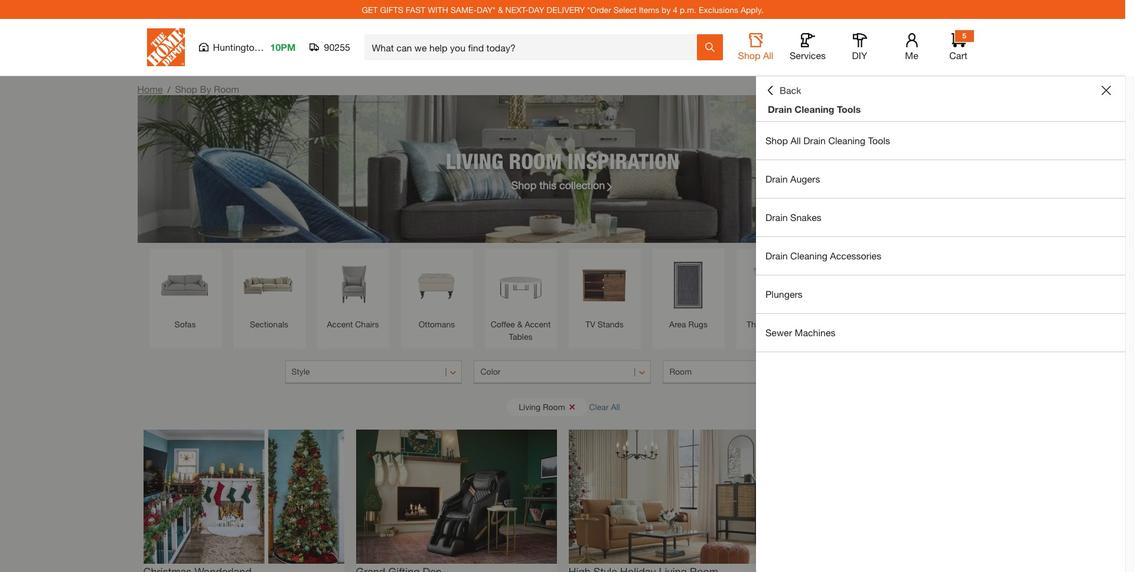 Task type: locate. For each thing, give the bounding box(es) containing it.
2 horizontal spatial all
[[791, 135, 801, 146]]

0 vertical spatial living
[[446, 148, 504, 173]]

cart 5
[[950, 31, 968, 61]]

1 horizontal spatial all
[[764, 50, 774, 61]]

huntington
[[213, 41, 260, 53]]

tools
[[837, 103, 861, 115], [869, 135, 891, 146]]

shop left this
[[512, 178, 537, 191]]

0 vertical spatial all
[[764, 50, 774, 61]]

accent
[[327, 319, 353, 329], [525, 319, 551, 329]]

this
[[540, 178, 557, 191]]

shop
[[739, 50, 761, 61], [175, 83, 197, 95], [766, 135, 788, 146], [512, 178, 537, 191]]

drain down drain cleaning tools
[[804, 135, 826, 146]]

tv stands link
[[575, 255, 635, 330]]

services
[[790, 50, 826, 61]]

shop this collection link
[[512, 177, 614, 193]]

cleaning down back
[[795, 103, 835, 115]]

0 horizontal spatial all
[[611, 402, 620, 412]]

0 horizontal spatial &
[[498, 4, 503, 14]]

throw pillows link
[[743, 255, 803, 330]]

feedback link image
[[1119, 200, 1135, 264]]

shop for shop all
[[739, 50, 761, 61]]

next-
[[506, 4, 529, 14]]

room button
[[663, 361, 841, 384]]

style button
[[285, 361, 462, 384]]

shop all drain cleaning tools
[[766, 135, 891, 146]]

drain left augers on the top of the page
[[766, 173, 788, 184]]

1 horizontal spatial living
[[519, 402, 541, 412]]

room up this
[[509, 148, 562, 173]]

sofas image
[[155, 255, 215, 315]]

all right clear
[[611, 402, 620, 412]]

& up tables
[[518, 319, 523, 329]]

5
[[963, 31, 967, 40]]

1 vertical spatial all
[[791, 135, 801, 146]]

1 horizontal spatial &
[[518, 319, 523, 329]]

shop inside menu
[[766, 135, 788, 146]]

throw pillows image
[[743, 255, 803, 315]]

all inside 'button'
[[764, 50, 774, 61]]

all
[[764, 50, 774, 61], [791, 135, 801, 146], [611, 402, 620, 412]]

accent up tables
[[525, 319, 551, 329]]

living room
[[519, 402, 565, 412]]

menu
[[757, 122, 1126, 352]]

augers
[[791, 173, 821, 184]]

by
[[662, 4, 671, 14]]

exclusions
[[699, 4, 739, 14]]

0 horizontal spatial living
[[446, 148, 504, 173]]

all up the back button
[[764, 50, 774, 61]]

cleaning down snakes
[[791, 250, 828, 261]]

all inside menu
[[791, 135, 801, 146]]

accent chairs
[[327, 319, 379, 329]]

same-
[[451, 4, 477, 14]]

stands
[[598, 319, 624, 329]]

sectionals link
[[239, 255, 299, 330]]

get gifts fast with same-day* & next-day delivery *order select items by 4 p.m. exclusions apply.
[[362, 4, 764, 14]]

accessories
[[831, 250, 882, 261]]

drain cleaning tools
[[768, 103, 861, 115]]

area
[[670, 319, 687, 329]]

living inside button
[[519, 402, 541, 412]]

drain down the back button
[[768, 103, 793, 115]]

all down drain cleaning tools
[[791, 135, 801, 146]]

&
[[498, 4, 503, 14], [518, 319, 523, 329]]

sofas
[[175, 319, 196, 329]]

select
[[614, 4, 637, 14]]

1 horizontal spatial tools
[[869, 135, 891, 146]]

1 horizontal spatial stretchy image image
[[356, 430, 557, 564]]

shop all button
[[737, 33, 775, 61]]

drain up plungers
[[766, 250, 788, 261]]

home
[[137, 83, 163, 95]]

0 horizontal spatial accent
[[327, 319, 353, 329]]

1 vertical spatial cleaning
[[829, 135, 866, 146]]

90255 button
[[310, 41, 351, 53]]

ottomans link
[[407, 255, 467, 330]]

1 horizontal spatial accent
[[525, 319, 551, 329]]

room down area
[[670, 366, 692, 376]]

shop right /
[[175, 83, 197, 95]]

drawer close image
[[1102, 86, 1112, 95]]

all inside button
[[611, 402, 620, 412]]

park
[[262, 41, 282, 53]]

living room inspiration
[[446, 148, 680, 173]]

2 vertical spatial cleaning
[[791, 250, 828, 261]]

cleaning inside drain cleaning accessories link
[[791, 250, 828, 261]]

living room button
[[507, 398, 588, 416]]

room right by
[[214, 83, 239, 95]]

drain augers
[[766, 173, 821, 184]]

0 horizontal spatial stretchy image image
[[143, 430, 344, 564]]

0 vertical spatial cleaning
[[795, 103, 835, 115]]

living
[[446, 148, 504, 173], [519, 402, 541, 412]]

2 accent from the left
[[525, 319, 551, 329]]

2 horizontal spatial stretchy image image
[[569, 430, 770, 564]]

drain left snakes
[[766, 212, 788, 223]]

1 accent from the left
[[327, 319, 353, 329]]

2 vertical spatial all
[[611, 402, 620, 412]]

all for shop all drain cleaning tools
[[791, 135, 801, 146]]

shop inside 'button'
[[739, 50, 761, 61]]

with
[[428, 4, 449, 14]]

accent left chairs
[[327, 319, 353, 329]]

clear all
[[590, 402, 620, 412]]

cleaning down drain cleaning tools
[[829, 135, 866, 146]]

gifts
[[380, 4, 404, 14]]

90255
[[324, 41, 350, 53]]

1 vertical spatial &
[[518, 319, 523, 329]]

sewer machines link
[[757, 314, 1126, 352]]

0 vertical spatial tools
[[837, 103, 861, 115]]

day
[[529, 4, 545, 14]]

get
[[362, 4, 378, 14]]

1 vertical spatial living
[[519, 402, 541, 412]]

machines
[[795, 327, 836, 338]]

delivery
[[547, 4, 585, 14]]

4
[[673, 4, 678, 14]]

clear all button
[[590, 396, 620, 418]]

shop down apply.
[[739, 50, 761, 61]]

all for shop all
[[764, 50, 774, 61]]

shop up drain augers
[[766, 135, 788, 146]]

cleaning
[[795, 103, 835, 115], [829, 135, 866, 146], [791, 250, 828, 261]]

huntington park
[[213, 41, 282, 53]]

shop this collection
[[512, 178, 605, 191]]

rugs
[[689, 319, 708, 329]]

curtains & drapes image
[[910, 255, 971, 315]]

throw pillows
[[747, 319, 798, 329]]

coffee & accent tables link
[[491, 255, 551, 343]]

0 horizontal spatial tools
[[837, 103, 861, 115]]

/
[[168, 85, 170, 95]]

coffee & accent tables
[[491, 319, 551, 342]]

diy
[[853, 50, 868, 61]]

stretchy image image
[[143, 430, 344, 564], [356, 430, 557, 564], [569, 430, 770, 564]]

& right 'day*'
[[498, 4, 503, 14]]

fast
[[406, 4, 426, 14]]

sectionals
[[250, 319, 288, 329]]



Task type: vqa. For each thing, say whether or not it's contained in the screenshot.
the left ,
no



Task type: describe. For each thing, give the bounding box(es) containing it.
1 vertical spatial tools
[[869, 135, 891, 146]]

shop all
[[739, 50, 774, 61]]

sewer machines
[[766, 327, 836, 338]]

3 stretchy image image from the left
[[569, 430, 770, 564]]

chairs
[[355, 319, 379, 329]]

coffee
[[491, 319, 515, 329]]

color
[[481, 366, 501, 376]]

back button
[[766, 85, 802, 96]]

2 stretchy image image from the left
[[356, 430, 557, 564]]

items
[[639, 4, 660, 14]]

back
[[780, 85, 802, 96]]

throw
[[747, 319, 770, 329]]

tv stands
[[586, 319, 624, 329]]

pillows
[[772, 319, 798, 329]]

services button
[[789, 33, 827, 61]]

living for living room
[[519, 402, 541, 412]]

clear
[[590, 402, 609, 412]]

menu containing shop all drain cleaning tools
[[757, 122, 1126, 352]]

diy button
[[841, 33, 879, 61]]

cleaning for accessories
[[791, 250, 828, 261]]

sewer
[[766, 327, 793, 338]]

plungers link
[[757, 275, 1126, 313]]

inspiration
[[568, 148, 680, 173]]

cleaning inside shop all drain cleaning tools link
[[829, 135, 866, 146]]

area rugs image
[[659, 255, 719, 315]]

shop all drain cleaning tools link
[[757, 122, 1126, 160]]

tables
[[509, 332, 533, 342]]

home link
[[137, 83, 163, 95]]

accent chairs image
[[323, 255, 383, 315]]

area rugs link
[[659, 255, 719, 330]]

plungers
[[766, 288, 803, 300]]

home / shop by room
[[137, 83, 239, 95]]

the home depot logo image
[[147, 28, 185, 66]]

sofas link
[[155, 255, 215, 330]]

me button
[[893, 33, 931, 61]]

10pm
[[270, 41, 296, 53]]

0 vertical spatial &
[[498, 4, 503, 14]]

drain for drain cleaning tools
[[768, 103, 793, 115]]

coffee & accent tables image
[[491, 255, 551, 315]]

ottomans image
[[407, 255, 467, 315]]

apply.
[[741, 4, 764, 14]]

tv
[[586, 319, 596, 329]]

area rugs
[[670, 319, 708, 329]]

*order
[[588, 4, 612, 14]]

drain augers link
[[757, 160, 1126, 198]]

1 stretchy image image from the left
[[143, 430, 344, 564]]

shop for shop this collection
[[512, 178, 537, 191]]

drain cleaning accessories link
[[757, 237, 1126, 275]]

drain for drain augers
[[766, 173, 788, 184]]

drain snakes link
[[757, 199, 1126, 236]]

accent chairs link
[[323, 255, 383, 330]]

drain for drain snakes
[[766, 212, 788, 223]]

snakes
[[791, 212, 822, 223]]

What can we help you find today? search field
[[372, 35, 697, 60]]

shop for shop all drain cleaning tools
[[766, 135, 788, 146]]

throw blankets image
[[827, 255, 887, 315]]

accent inside coffee & accent tables
[[525, 319, 551, 329]]

drain snakes
[[766, 212, 822, 223]]

me
[[906, 50, 919, 61]]

living for living room inspiration
[[446, 148, 504, 173]]

room down color button
[[543, 402, 565, 412]]

all for clear all
[[611, 402, 620, 412]]

cart
[[950, 50, 968, 61]]

ottomans
[[419, 319, 455, 329]]

by
[[200, 83, 211, 95]]

color button
[[474, 361, 652, 384]]

sectionals image
[[239, 255, 299, 315]]

style
[[292, 366, 310, 376]]

& inside coffee & accent tables
[[518, 319, 523, 329]]

drain for drain cleaning accessories
[[766, 250, 788, 261]]

cleaning for tools
[[795, 103, 835, 115]]

collection
[[560, 178, 605, 191]]

tv stands image
[[575, 255, 635, 315]]

drain cleaning accessories
[[766, 250, 882, 261]]

day*
[[477, 4, 496, 14]]

p.m.
[[680, 4, 697, 14]]



